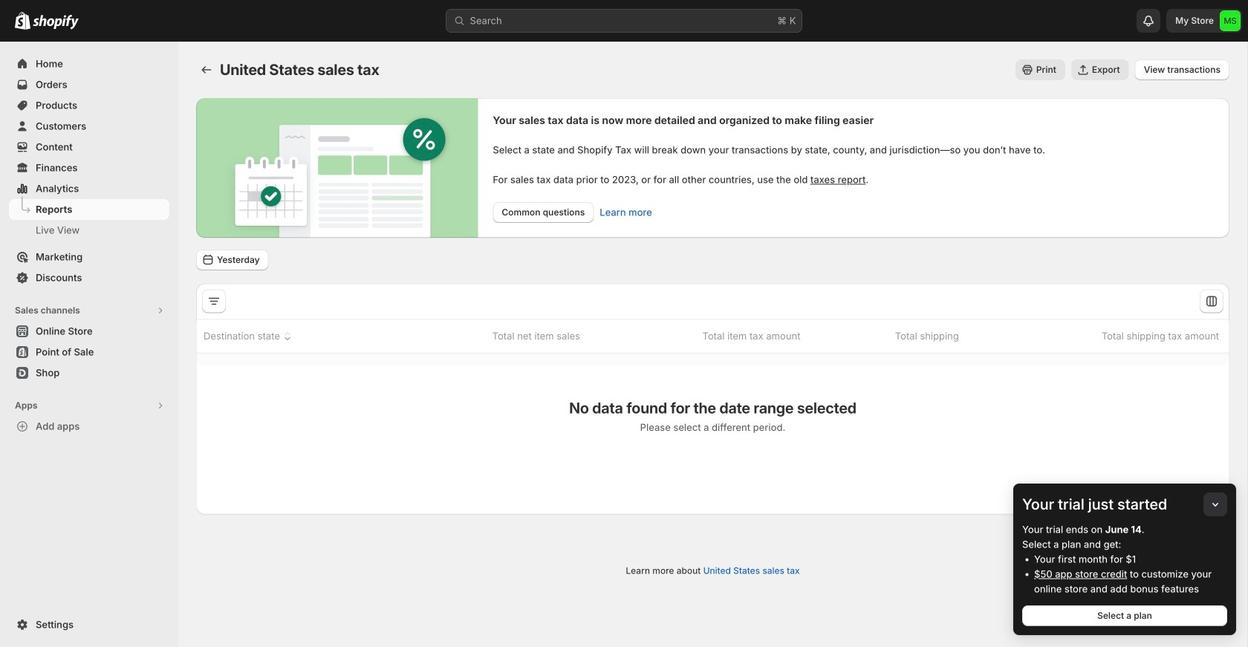 Task type: vqa. For each thing, say whether or not it's contained in the screenshot.
Shopify image
yes



Task type: locate. For each thing, give the bounding box(es) containing it.
shopify image
[[33, 15, 79, 30]]

my store image
[[1220, 10, 1241, 31]]



Task type: describe. For each thing, give the bounding box(es) containing it.
shopify image
[[15, 12, 30, 30]]



